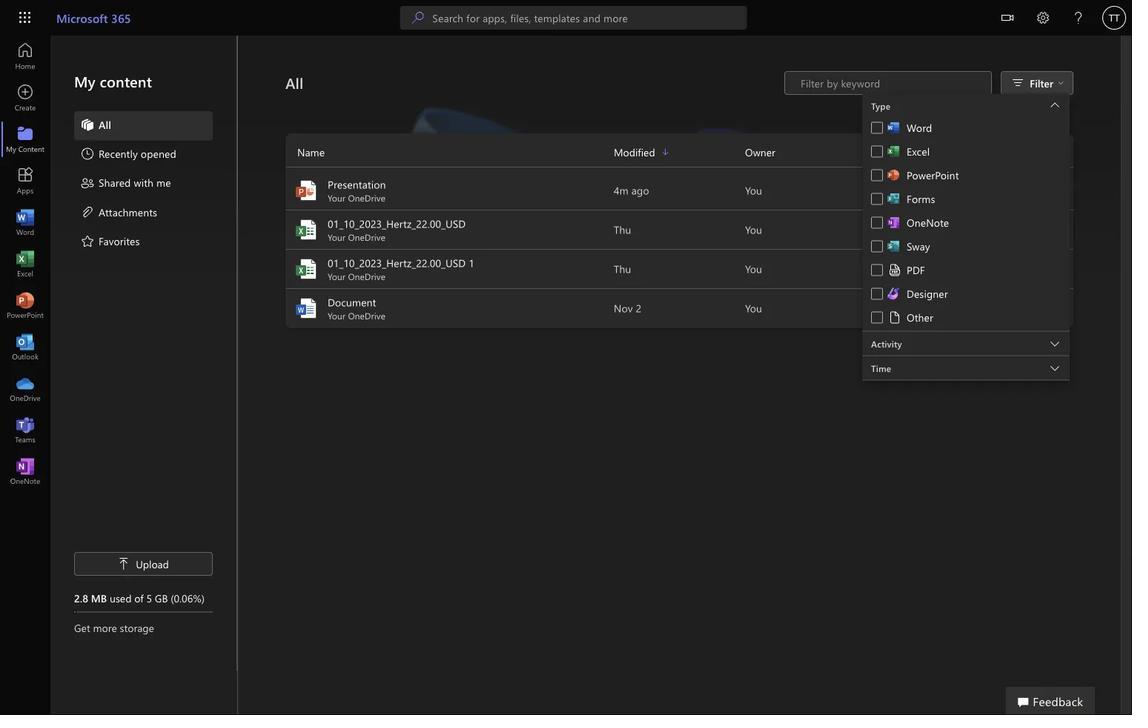 Task type: vqa. For each thing, say whether or not it's contained in the screenshot.


Task type: describe. For each thing, give the bounding box(es) containing it.
ago
[[632, 184, 649, 197]]

excel image
[[294, 218, 318, 242]]

designer
[[907, 287, 948, 301]]

you for 01_10_2023_hertz_22.00_usd
[[745, 223, 762, 237]]

activity inside column header
[[877, 145, 911, 159]]

owner
[[745, 145, 776, 159]]

outlook image
[[18, 340, 33, 354]]

me
[[156, 176, 171, 189]]


[[1002, 12, 1014, 24]]

document your onedrive
[[328, 296, 386, 322]]

(0.06%)
[[171, 591, 205, 605]]

forms checkbox item
[[862, 189, 1070, 212]]

powerpoint element
[[888, 168, 959, 183]]

4m ago
[[614, 184, 649, 197]]

shared with me element
[[80, 175, 171, 193]]

designer checkbox item
[[862, 284, 1070, 307]]

shared
[[99, 176, 131, 189]]

onedrive image
[[18, 381, 33, 396]]

forms
[[907, 192, 935, 206]]

storage
[[120, 621, 154, 635]]

powerpoint
[[907, 168, 959, 182]]

favorites element
[[80, 234, 140, 251]]

used
[[110, 591, 132, 605]]

menu inside my content left pane navigation navigation
[[74, 111, 213, 257]]

get
[[74, 621, 90, 635]]

recently opened element
[[80, 146, 176, 164]]

shared with me
[[99, 176, 171, 189]]

teams image
[[18, 423, 33, 438]]

time
[[871, 363, 892, 374]]

my content image
[[18, 132, 33, 147]]

1 vertical spatial activity
[[871, 338, 902, 350]]

create image
[[18, 90, 33, 105]]

feedback button
[[1006, 687, 1095, 716]]

you for document
[[745, 301, 762, 315]]

other checkbox item
[[862, 307, 1070, 331]]

01_10_2023_hertz_22.00_usd your onedrive
[[328, 217, 466, 243]]

01_10_2023_hertz_22.00_usd for your
[[328, 217, 466, 231]]

onenote image
[[18, 464, 33, 479]]

name 01_10_2023_hertz_22.00_usd 1 cell
[[286, 256, 614, 283]]

0 vertical spatial word image
[[18, 215, 33, 230]]

feedback
[[1033, 693, 1083, 709]]

my content left pane navigation navigation
[[50, 36, 237, 671]]

name document cell
[[286, 295, 614, 322]]

of
[[134, 591, 144, 605]]

nov 2
[[614, 301, 642, 315]]

sway
[[907, 240, 930, 253]]

displaying 4 out of 4 files. status
[[785, 71, 992, 95]]

attachments element
[[80, 204, 157, 222]]

2.8
[[74, 591, 88, 605]]

onedrive for document
[[348, 310, 386, 322]]

word element
[[888, 121, 932, 135]]

word checkbox item
[[862, 118, 1070, 141]]

your for document
[[328, 310, 346, 322]]

onenote
[[907, 216, 949, 230]]

onenote checkbox item
[[862, 212, 1070, 236]]

designer element
[[888, 287, 948, 301]]

your inside 01_10_2023_hertz_22.00_usd 1 your onedrive
[[328, 271, 346, 283]]

powerpoint image
[[294, 179, 318, 202]]

gb
[[155, 591, 168, 605]]

Filter by keyword text field
[[799, 76, 984, 90]]

4m
[[614, 184, 629, 197]]

tt button
[[1097, 0, 1132, 36]]

name
[[297, 145, 325, 159]]

your for presentation
[[328, 192, 346, 204]]

5
[[146, 591, 152, 605]]

attachments
[[99, 205, 157, 219]]

excel image inside name 01_10_2023_hertz_22.00_usd 1 cell
[[294, 257, 318, 281]]


[[118, 558, 130, 570]]

Search box. Suggestions appear as you type. search field
[[433, 6, 747, 30]]

excel
[[907, 145, 930, 158]]

recently opened
[[99, 147, 176, 160]]

recently
[[99, 147, 138, 160]]

onedrive for presentation
[[348, 192, 386, 204]]

my
[[74, 72, 96, 91]]

filter 
[[1030, 76, 1064, 90]]

you for presentation
[[745, 184, 762, 197]]

upload
[[136, 557, 169, 571]]



Task type: locate. For each thing, give the bounding box(es) containing it.
2 you from the top
[[745, 223, 762, 237]]

modified
[[614, 145, 655, 159]]

name 01_10_2023_hertz_22.00_usd cell
[[286, 217, 614, 243]]

onedrive for 01_10_2023_hertz_22.00_usd
[[348, 231, 386, 243]]

01_10_2023_hertz_22.00_usd inside 01_10_2023_hertz_22.00_usd 1 your onedrive
[[328, 256, 466, 270]]

onedrive up 01_10_2023_hertz_22.00_usd 1 your onedrive
[[348, 231, 386, 243]]

1 onedrive from the top
[[348, 192, 386, 204]]

activity, column 4 of 4 column header
[[877, 144, 1074, 161]]

owner button
[[745, 144, 877, 161]]

2 01_10_2023_hertz_22.00_usd from the top
[[328, 256, 466, 270]]

1 thu from the top
[[614, 223, 631, 237]]

3 you from the top
[[745, 262, 762, 276]]

1 you from the top
[[745, 184, 762, 197]]

None search field
[[400, 6, 747, 30]]

365
[[111, 10, 131, 26]]

word image inside name document cell
[[294, 297, 318, 320]]

your down the presentation
[[328, 192, 346, 204]]

0 vertical spatial 01_10_2023_hertz_22.00_usd
[[328, 217, 466, 231]]

1 vertical spatial thu
[[614, 262, 631, 276]]

name presentation cell
[[286, 177, 614, 204]]

you
[[745, 184, 762, 197], [745, 223, 762, 237], [745, 262, 762, 276], [745, 301, 762, 315]]

microsoft 365 banner
[[0, 0, 1132, 38]]

activity
[[877, 145, 911, 159], [871, 338, 902, 350]]

with
[[134, 176, 154, 189]]

word
[[907, 121, 932, 135]]

1 horizontal spatial word image
[[294, 297, 318, 320]]

word image
[[18, 215, 33, 230], [294, 297, 318, 320]]

1 horizontal spatial all
[[286, 73, 303, 93]]

activity up time
[[871, 338, 902, 350]]

nov
[[614, 301, 633, 315]]

none search field inside microsoft 365 banner
[[400, 6, 747, 30]]

more
[[93, 621, 117, 635]]

powerpoint checkbox item
[[862, 165, 1070, 189]]

2 onedrive from the top
[[348, 231, 386, 243]]

1
[[469, 256, 475, 270]]

1 vertical spatial word image
[[294, 297, 318, 320]]

4 you from the top
[[745, 301, 762, 315]]

onedrive inside 01_10_2023_hertz_22.00_usd your onedrive
[[348, 231, 386, 243]]

sway element
[[888, 239, 930, 254]]

navigation
[[0, 36, 50, 492]]

thu down 4m
[[614, 223, 631, 237]]

1 your from the top
[[328, 192, 346, 204]]

sway checkbox item
[[862, 236, 1070, 260]]

excel element
[[888, 144, 930, 159]]

name button
[[286, 144, 614, 161]]

1 01_10_2023_hertz_22.00_usd from the top
[[328, 217, 466, 231]]

thu for 01_10_2023_hertz_22.00_usd
[[614, 223, 631, 237]]

01_10_2023_hertz_22.00_usd for 1
[[328, 256, 466, 270]]

your
[[328, 192, 346, 204], [328, 231, 346, 243], [328, 271, 346, 283], [328, 310, 346, 322]]

0 vertical spatial all
[[286, 73, 303, 93]]

get more storage
[[74, 621, 154, 635]]

2
[[636, 301, 642, 315]]

0 horizontal spatial excel image
[[18, 257, 33, 271]]

microsoft
[[56, 10, 108, 26]]

your inside 01_10_2023_hertz_22.00_usd your onedrive
[[328, 231, 346, 243]]

 button
[[990, 0, 1026, 38]]

thu for 01_10_2023_hertz_22.00_usd 1
[[614, 262, 631, 276]]

 upload
[[118, 557, 169, 571]]

pdf checkbox item
[[862, 260, 1070, 284]]

mb
[[91, 591, 107, 605]]

other
[[907, 311, 934, 324]]

your inside document your onedrive
[[328, 310, 346, 322]]

01_10_2023_hertz_22.00_usd 1 your onedrive
[[328, 256, 475, 283]]

presentation
[[328, 178, 386, 191]]

your inside "presentation your onedrive"
[[328, 192, 346, 204]]

2 thu from the top
[[614, 262, 631, 276]]

forms element
[[888, 192, 935, 207]]

0 horizontal spatial all
[[99, 118, 111, 131]]

onedrive inside document your onedrive
[[348, 310, 386, 322]]

activity down word element
[[877, 145, 911, 159]]

tt
[[1109, 12, 1120, 23]]

onedrive down the presentation
[[348, 192, 386, 204]]

other element
[[888, 310, 934, 325]]

menu containing all
[[74, 111, 213, 257]]

3 your from the top
[[328, 271, 346, 283]]

0 vertical spatial activity
[[877, 145, 911, 159]]

onedrive down "document" at top
[[348, 310, 386, 322]]

all up name in the top left of the page
[[286, 73, 303, 93]]

filter
[[1030, 76, 1054, 90]]

get more storage button
[[74, 621, 213, 636]]

modified button
[[614, 144, 745, 161]]

01_10_2023_hertz_22.00_usd
[[328, 217, 466, 231], [328, 256, 466, 270]]

3 onedrive from the top
[[348, 271, 386, 283]]

pdf element
[[888, 263, 925, 278]]

microsoft 365
[[56, 10, 131, 26]]

onedrive inside "presentation your onedrive"
[[348, 192, 386, 204]]

powerpoint image
[[18, 298, 33, 313]]

your for 01_10_2023_hertz_22.00_usd
[[328, 231, 346, 243]]

word image left "document" at top
[[294, 297, 318, 320]]

favorites
[[99, 234, 140, 248]]

2.8 mb used of 5 gb (0.06%)
[[74, 591, 205, 605]]


[[1058, 80, 1064, 86]]

your down "document" at top
[[328, 310, 346, 322]]

all up recently
[[99, 118, 111, 131]]

menu
[[862, 94, 1070, 332], [74, 111, 213, 257], [862, 118, 1070, 331]]

0 vertical spatial thu
[[614, 223, 631, 237]]

presentation your onedrive
[[328, 178, 386, 204]]

pdf
[[907, 263, 925, 277]]

onedrive inside 01_10_2023_hertz_22.00_usd 1 your onedrive
[[348, 271, 386, 283]]

document
[[328, 296, 376, 309]]

1 vertical spatial 01_10_2023_hertz_22.00_usd
[[328, 256, 466, 270]]

onedrive
[[348, 192, 386, 204], [348, 231, 386, 243], [348, 271, 386, 283], [348, 310, 386, 322]]

excel checkbox item
[[862, 141, 1070, 165]]

content
[[100, 72, 152, 91]]

your right excel icon
[[328, 231, 346, 243]]

01_10_2023_hertz_22.00_usd down 01_10_2023_hertz_22.00_usd your onedrive
[[328, 256, 466, 270]]

2 your from the top
[[328, 231, 346, 243]]

row containing name
[[286, 144, 1074, 168]]

home image
[[18, 49, 33, 64]]

row
[[286, 144, 1074, 168]]

type
[[871, 100, 891, 112]]

1 vertical spatial all
[[99, 118, 111, 131]]

onenote element
[[888, 215, 949, 230]]

thu up nov
[[614, 262, 631, 276]]

4 onedrive from the top
[[348, 310, 386, 322]]

all element
[[80, 117, 111, 135]]

01_10_2023_hertz_22.00_usd up 01_10_2023_hertz_22.00_usd 1 your onedrive
[[328, 217, 466, 231]]

opened
[[141, 147, 176, 160]]

word image down apps icon
[[18, 215, 33, 230]]

1 horizontal spatial excel image
[[294, 257, 318, 281]]

my content
[[74, 72, 152, 91]]

your up "document" at top
[[328, 271, 346, 283]]

excel image
[[18, 257, 33, 271], [294, 257, 318, 281]]

all
[[286, 73, 303, 93], [99, 118, 111, 131]]

apps image
[[18, 174, 33, 188]]

4 your from the top
[[328, 310, 346, 322]]

0 horizontal spatial word image
[[18, 215, 33, 230]]

all inside all element
[[99, 118, 111, 131]]

excel image up powerpoint icon at top
[[18, 257, 33, 271]]

thu
[[614, 223, 631, 237], [614, 262, 631, 276]]

onedrive up "document" at top
[[348, 271, 386, 283]]

excel image down excel icon
[[294, 257, 318, 281]]

you for 01_10_2023_hertz_22.00_usd 1
[[745, 262, 762, 276]]



